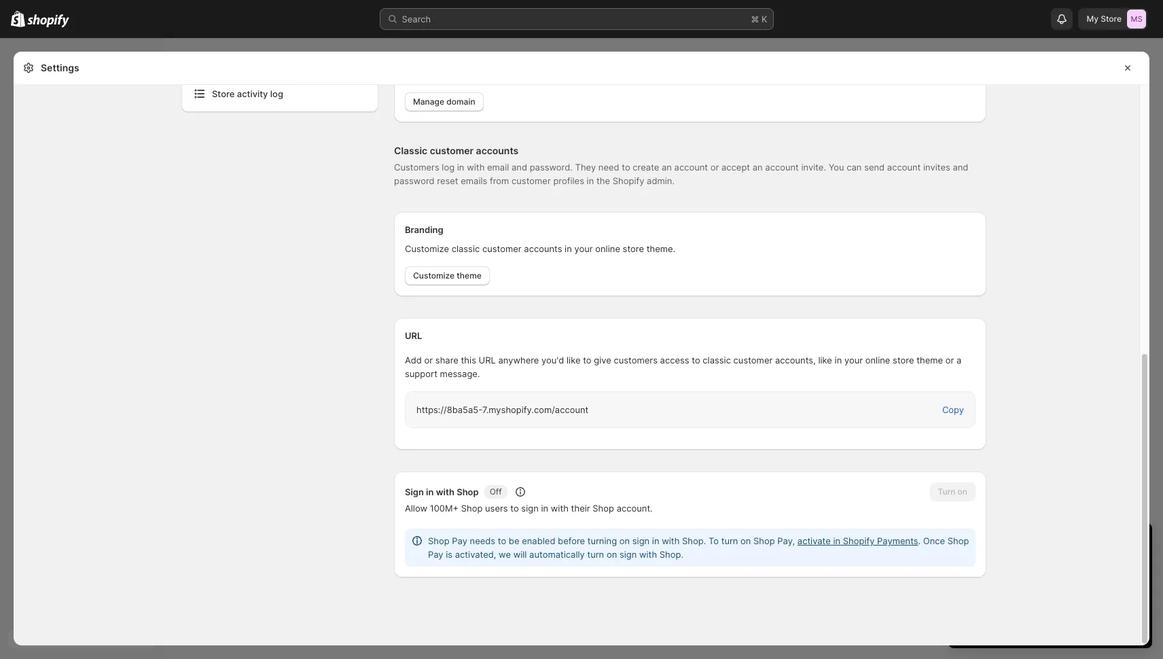 Task type: describe. For each thing, give the bounding box(es) containing it.
copy
[[942, 404, 964, 415]]

activate in shopify payments link
[[798, 535, 918, 546]]

message.
[[440, 368, 480, 379]]

1 account from the left
[[675, 162, 708, 173]]

send
[[864, 162, 885, 173]]

store activity log link
[[190, 84, 370, 103]]

or inside classic customer accounts customers log in with email and password. they need to create an account or accept an account invite. you can send account invites and password reset emails from customer profiles in the shopify admin.
[[711, 162, 719, 173]]

1 and from the left
[[512, 162, 527, 173]]

shop left off at the left bottom of the page
[[457, 487, 479, 497]]

classic
[[394, 145, 428, 156]]

anywhere
[[498, 355, 539, 366]]

on inside . once shop pay is activated, we will automatically turn on sign with shop.
[[607, 549, 617, 560]]

customize classic customer accounts in your online store theme.
[[405, 243, 676, 254]]

you
[[829, 162, 844, 173]]

customer up reset
[[430, 145, 474, 156]]

my store
[[1087, 14, 1122, 24]]

to right access
[[692, 355, 700, 366]]

to left give
[[583, 355, 592, 366]]

my store image
[[1127, 10, 1146, 29]]

customize theme link
[[405, 266, 490, 285]]

we
[[499, 549, 511, 560]]

3 days left in your trial button
[[949, 523, 1153, 552]]

.
[[918, 535, 921, 546]]

activate
[[798, 535, 831, 546]]

create
[[633, 162, 659, 173]]

0 horizontal spatial store
[[623, 243, 644, 254]]

trial inside dropdown button
[[1081, 535, 1105, 552]]

need
[[599, 162, 620, 173]]

activated,
[[455, 549, 496, 560]]

access
[[660, 355, 689, 366]]

users
[[485, 503, 508, 514]]

turning
[[588, 535, 617, 546]]

needs
[[470, 535, 496, 546]]

enabled
[[522, 535, 556, 546]]

status inside settings dialog
[[405, 529, 976, 567]]

2 like from the left
[[818, 355, 832, 366]]

can
[[847, 162, 862, 173]]

7.myshopify.com/account
[[482, 404, 589, 415]]

⌘
[[751, 14, 759, 24]]

to right users
[[511, 503, 519, 514]]

they
[[575, 162, 596, 173]]

pay,
[[778, 535, 795, 546]]

left
[[1009, 535, 1030, 552]]

with left their
[[551, 503, 569, 514]]

the
[[597, 175, 610, 186]]

in inside the add or share this url anywhere you'd like to give customers access to classic customer accounts, like in your online store theme or a support message.
[[835, 355, 842, 366]]

store activity log
[[212, 88, 283, 99]]

online inside the add or share this url anywhere you'd like to give customers access to classic customer accounts, like in your online store theme or a support message.
[[866, 355, 891, 366]]

settings
[[41, 62, 79, 73]]

k
[[762, 14, 768, 24]]

shop up is
[[428, 535, 450, 546]]

theme.
[[647, 243, 676, 254]]

to
[[709, 535, 719, 546]]

will
[[514, 549, 527, 560]]

store inside settings dialog
[[212, 88, 235, 99]]

on right "to"
[[741, 535, 751, 546]]

https://8ba5a5-
[[417, 404, 482, 415]]

log inside classic customer accounts customers log in with email and password. they need to create an account or accept an account invite. you can send account invites and password reset emails from customer profiles in the shopify admin.
[[442, 162, 455, 173]]

your inside the add or share this url anywhere you'd like to give customers access to classic customer accounts, like in your online store theme or a support message.
[[845, 355, 863, 366]]

theme inside the add or share this url anywhere you'd like to give customers access to classic customer accounts, like in your online store theme or a support message.
[[917, 355, 943, 366]]

their
[[571, 503, 590, 514]]

to inside classic customer accounts customers log in with email and password. they need to create an account or accept an account invite. you can send account invites and password reset emails from customer profiles in the shopify admin.
[[622, 162, 630, 173]]

a
[[957, 355, 962, 366]]

share
[[435, 355, 459, 366]]

shop right their
[[593, 503, 614, 514]]

account.
[[617, 503, 653, 514]]

give
[[594, 355, 611, 366]]

https://8ba5a5-7.myshopify.com/account
[[417, 404, 589, 415]]

sign in with shop
[[405, 487, 479, 497]]

profiles
[[553, 175, 584, 186]]

customize theme
[[413, 270, 482, 281]]

shop left users
[[461, 503, 483, 514]]

invites
[[924, 162, 951, 173]]

0 horizontal spatial or
[[424, 355, 433, 366]]

your trial ends on
[[962, 560, 1038, 571]]

add
[[405, 355, 422, 366]]

customer inside the add or share this url anywhere you'd like to give customers access to classic customer accounts, like in your online store theme or a support message.
[[734, 355, 773, 366]]

1 vertical spatial sign
[[633, 535, 650, 546]]

branding
[[405, 224, 443, 235]]

domain
[[447, 96, 475, 107]]

copy button
[[934, 398, 972, 421]]

reset
[[437, 175, 458, 186]]

payments
[[877, 535, 918, 546]]

0 vertical spatial sign
[[521, 503, 539, 514]]

accounts,
[[775, 355, 816, 366]]

emails
[[461, 175, 488, 186]]

store inside the add or share this url anywhere you'd like to give customers access to classic customer accounts, like in your online store theme or a support message.
[[893, 355, 914, 366]]

100m+
[[430, 503, 459, 514]]

to left be
[[498, 535, 506, 546]]

classic customer accounts customers log in with email and password. they need to create an account or accept an account invite. you can send account invites and password reset emails from customer profiles in the shopify admin.
[[394, 145, 969, 186]]

you'd
[[542, 355, 564, 366]]

ends
[[1002, 560, 1022, 571]]

this
[[461, 355, 476, 366]]

with inside . once shop pay is activated, we will automatically turn on sign with shop.
[[639, 549, 657, 560]]



Task type: vqa. For each thing, say whether or not it's contained in the screenshot.
Profiles
yes



Task type: locate. For each thing, give the bounding box(es) containing it.
customer left accounts,
[[734, 355, 773, 366]]

customize
[[405, 243, 449, 254], [413, 270, 455, 281]]

shop left pay,
[[754, 535, 775, 546]]

url inside the add or share this url anywhere you'd like to give customers access to classic customer accounts, like in your online store theme or a support message.
[[479, 355, 496, 366]]

1 vertical spatial theme
[[917, 355, 943, 366]]

1 vertical spatial shop.
[[660, 549, 684, 560]]

0 horizontal spatial an
[[662, 162, 672, 173]]

1 horizontal spatial account
[[765, 162, 799, 173]]

3 account from the left
[[887, 162, 921, 173]]

turn right "to"
[[721, 535, 738, 546]]

or right add
[[424, 355, 433, 366]]

0 horizontal spatial pay
[[428, 549, 443, 560]]

1 vertical spatial your
[[845, 355, 863, 366]]

2 account from the left
[[765, 162, 799, 173]]

manage domain link
[[405, 92, 484, 111]]

shop pay needs to be enabled before turning on sign in with shop. to turn on shop pay, activate in shopify payments
[[428, 535, 918, 546]]

customer up the customize theme link
[[482, 243, 522, 254]]

your
[[575, 243, 593, 254], [845, 355, 863, 366], [1049, 535, 1077, 552]]

2 vertical spatial your
[[1049, 535, 1077, 552]]

0 horizontal spatial shopify
[[613, 175, 645, 186]]

0 horizontal spatial turn
[[587, 549, 604, 560]]

classic inside the add or share this url anywhere you'd like to give customers access to classic customer accounts, like in your online store theme or a support message.
[[703, 355, 731, 366]]

pay up is
[[452, 535, 467, 546]]

0 vertical spatial turn
[[721, 535, 738, 546]]

0 vertical spatial pay
[[452, 535, 467, 546]]

1 vertical spatial classic
[[703, 355, 731, 366]]

an right accept
[[753, 162, 763, 173]]

0 vertical spatial online
[[595, 243, 620, 254]]

once
[[923, 535, 945, 546]]

on
[[620, 535, 630, 546], [741, 535, 751, 546], [607, 549, 617, 560], [1025, 560, 1035, 571]]

0 horizontal spatial store
[[212, 88, 235, 99]]

2 horizontal spatial your
[[1049, 535, 1077, 552]]

1 an from the left
[[662, 162, 672, 173]]

your inside dropdown button
[[1049, 535, 1077, 552]]

0 vertical spatial url
[[405, 330, 422, 341]]

1 vertical spatial url
[[479, 355, 496, 366]]

with up emails
[[467, 162, 485, 173]]

accept
[[722, 162, 750, 173]]

1 vertical spatial customize
[[413, 270, 455, 281]]

2 and from the left
[[953, 162, 969, 173]]

0 vertical spatial accounts
[[476, 145, 519, 156]]

or
[[711, 162, 719, 173], [424, 355, 433, 366], [946, 355, 954, 366]]

0 vertical spatial theme
[[457, 270, 482, 281]]

on right 'ends'
[[1025, 560, 1035, 571]]

before
[[558, 535, 585, 546]]

and
[[512, 162, 527, 173], [953, 162, 969, 173]]

0 vertical spatial log
[[270, 88, 283, 99]]

1 horizontal spatial url
[[479, 355, 496, 366]]

1 horizontal spatial pay
[[452, 535, 467, 546]]

shop
[[457, 487, 479, 497], [461, 503, 483, 514], [593, 503, 614, 514], [428, 535, 450, 546], [754, 535, 775, 546], [948, 535, 969, 546]]

on right 'turning'
[[620, 535, 630, 546]]

1 horizontal spatial theme
[[917, 355, 943, 366]]

1 vertical spatial turn
[[587, 549, 604, 560]]

url
[[405, 330, 422, 341], [479, 355, 496, 366]]

shop.
[[682, 535, 706, 546], [660, 549, 684, 560]]

store left a
[[893, 355, 914, 366]]

status
[[405, 529, 976, 567]]

1 vertical spatial pay
[[428, 549, 443, 560]]

3 days left in your trial
[[962, 535, 1105, 552]]

0 vertical spatial store
[[623, 243, 644, 254]]

or left accept
[[711, 162, 719, 173]]

shopify
[[613, 175, 645, 186], [843, 535, 875, 546]]

shop. left "to"
[[682, 535, 706, 546]]

2 an from the left
[[753, 162, 763, 173]]

with down shop pay needs to be enabled before turning on sign in with shop. to turn on shop pay, activate in shopify payments
[[639, 549, 657, 560]]

1 horizontal spatial your
[[845, 355, 863, 366]]

classic right access
[[703, 355, 731, 366]]

shopify inside classic customer accounts customers log in with email and password. they need to create an account or accept an account invite. you can send account invites and password reset emails from customer profiles in the shopify admin.
[[613, 175, 645, 186]]

an
[[662, 162, 672, 173], [753, 162, 763, 173]]

log up reset
[[442, 162, 455, 173]]

0 vertical spatial customize
[[405, 243, 449, 254]]

with up 100m+ at the bottom
[[436, 487, 455, 497]]

1 horizontal spatial log
[[442, 162, 455, 173]]

with inside classic customer accounts customers log in with email and password. they need to create an account or accept an account invite. you can send account invites and password reset emails from customer profiles in the shopify admin.
[[467, 162, 485, 173]]

3 days left in your trial element
[[949, 559, 1153, 648]]

1 like from the left
[[567, 355, 581, 366]]

0 vertical spatial shopify
[[613, 175, 645, 186]]

0 horizontal spatial url
[[405, 330, 422, 341]]

to right need
[[622, 162, 630, 173]]

shop. down shop pay needs to be enabled before turning on sign in with shop. to turn on shop pay, activate in shopify payments
[[660, 549, 684, 560]]

admin.
[[647, 175, 675, 186]]

store left activity at the left
[[212, 88, 235, 99]]

1 horizontal spatial store
[[893, 355, 914, 366]]

0 horizontal spatial and
[[512, 162, 527, 173]]

. once shop pay is activated, we will automatically turn on sign with shop.
[[428, 535, 969, 560]]

1 vertical spatial log
[[442, 162, 455, 173]]

with
[[467, 162, 485, 173], [436, 487, 455, 497], [551, 503, 569, 514], [662, 535, 680, 546], [639, 549, 657, 560]]

1 vertical spatial store
[[893, 355, 914, 366]]

shopify left the payments at the right of page
[[843, 535, 875, 546]]

1 vertical spatial online
[[866, 355, 891, 366]]

0 vertical spatial classic
[[452, 243, 480, 254]]

online
[[595, 243, 620, 254], [866, 355, 891, 366]]

0 vertical spatial your
[[575, 243, 593, 254]]

like right the you'd
[[567, 355, 581, 366]]

classic up customize theme
[[452, 243, 480, 254]]

account left invite.
[[765, 162, 799, 173]]

allow 100m+ shop users to sign in with their shop account.
[[405, 503, 653, 514]]

invite.
[[802, 162, 826, 173]]

0 vertical spatial trial
[[1081, 535, 1105, 552]]

accounts
[[476, 145, 519, 156], [524, 243, 562, 254]]

dialog
[[1155, 52, 1163, 646]]

status containing shop pay needs to be enabled before turning on sign in with shop. to turn on shop pay,
[[405, 529, 976, 567]]

from
[[490, 175, 509, 186]]

log right activity at the left
[[270, 88, 283, 99]]

customer down password.
[[512, 175, 551, 186]]

shopify inside status
[[843, 535, 875, 546]]

is
[[446, 549, 453, 560]]

0 horizontal spatial online
[[595, 243, 620, 254]]

⌘ k
[[751, 14, 768, 24]]

on down 'turning'
[[607, 549, 617, 560]]

like
[[567, 355, 581, 366], [818, 355, 832, 366]]

allow
[[405, 503, 427, 514]]

manage domain
[[413, 96, 475, 107]]

store right my
[[1101, 14, 1122, 24]]

1 horizontal spatial and
[[953, 162, 969, 173]]

account
[[675, 162, 708, 173], [765, 162, 799, 173], [887, 162, 921, 173]]

my
[[1087, 14, 1099, 24]]

0 horizontal spatial shopify image
[[11, 11, 25, 27]]

customer
[[430, 145, 474, 156], [512, 175, 551, 186], [482, 243, 522, 254], [734, 355, 773, 366]]

1 vertical spatial trial
[[984, 560, 999, 571]]

manage
[[413, 96, 444, 107]]

settings dialog
[[14, 0, 1150, 646]]

customize for customize classic customer accounts in your online store theme.
[[405, 243, 449, 254]]

support
[[405, 368, 438, 379]]

1 vertical spatial accounts
[[524, 243, 562, 254]]

and right invites at the top of page
[[953, 162, 969, 173]]

shop. inside . once shop pay is activated, we will automatically turn on sign with shop.
[[660, 549, 684, 560]]

2 horizontal spatial or
[[946, 355, 954, 366]]

account up the admin.
[[675, 162, 708, 173]]

turn down 'turning'
[[587, 549, 604, 560]]

3
[[962, 535, 971, 552]]

0 horizontal spatial log
[[270, 88, 283, 99]]

accounts inside classic customer accounts customers log in with email and password. they need to create an account or accept an account invite. you can send account invites and password reset emails from customer profiles in the shopify admin.
[[476, 145, 519, 156]]

trial
[[1081, 535, 1105, 552], [984, 560, 999, 571]]

0 vertical spatial store
[[1101, 14, 1122, 24]]

activity
[[237, 88, 268, 99]]

pay
[[452, 535, 467, 546], [428, 549, 443, 560]]

email
[[487, 162, 509, 173]]

1 horizontal spatial store
[[1101, 14, 1122, 24]]

password
[[394, 175, 435, 186]]

sign
[[521, 503, 539, 514], [633, 535, 650, 546], [620, 549, 637, 560]]

to
[[622, 162, 630, 173], [583, 355, 592, 366], [692, 355, 700, 366], [511, 503, 519, 514], [498, 535, 506, 546]]

days
[[975, 535, 1005, 552]]

2 horizontal spatial account
[[887, 162, 921, 173]]

1 horizontal spatial an
[[753, 162, 763, 173]]

1 horizontal spatial or
[[711, 162, 719, 173]]

off
[[490, 487, 502, 497]]

1 horizontal spatial shopify image
[[27, 14, 69, 28]]

customers
[[394, 162, 439, 173]]

on inside the 3 days left in your trial element
[[1025, 560, 1035, 571]]

0 horizontal spatial trial
[[984, 560, 999, 571]]

0 vertical spatial shop.
[[682, 535, 706, 546]]

turn
[[721, 535, 738, 546], [587, 549, 604, 560]]

turn inside . once shop pay is activated, we will automatically turn on sign with shop.
[[587, 549, 604, 560]]

1 vertical spatial shopify
[[843, 535, 875, 546]]

1 horizontal spatial shopify
[[843, 535, 875, 546]]

in
[[457, 162, 464, 173], [587, 175, 594, 186], [565, 243, 572, 254], [835, 355, 842, 366], [426, 487, 434, 497], [541, 503, 548, 514], [652, 535, 660, 546], [833, 535, 841, 546], [1034, 535, 1045, 552]]

0 horizontal spatial your
[[575, 243, 593, 254]]

1 horizontal spatial trial
[[1081, 535, 1105, 552]]

add or share this url anywhere you'd like to give customers access to classic customer accounts, like in your online store theme or a support message.
[[405, 355, 962, 379]]

0 horizontal spatial accounts
[[476, 145, 519, 156]]

customers
[[614, 355, 658, 366]]

password.
[[530, 162, 573, 173]]

1 vertical spatial store
[[212, 88, 235, 99]]

1 horizontal spatial turn
[[721, 535, 738, 546]]

1 horizontal spatial like
[[818, 355, 832, 366]]

automatically
[[529, 549, 585, 560]]

pay left is
[[428, 549, 443, 560]]

sign
[[405, 487, 424, 497]]

url right this
[[479, 355, 496, 366]]

or left a
[[946, 355, 954, 366]]

and right email
[[512, 162, 527, 173]]

with left "to"
[[662, 535, 680, 546]]

store
[[1101, 14, 1122, 24], [212, 88, 235, 99]]

customize for customize theme
[[413, 270, 455, 281]]

your
[[962, 560, 981, 571]]

0 horizontal spatial classic
[[452, 243, 480, 254]]

be
[[509, 535, 520, 546]]

1 horizontal spatial online
[[866, 355, 891, 366]]

search
[[402, 14, 431, 24]]

in inside dropdown button
[[1034, 535, 1045, 552]]

like right accounts,
[[818, 355, 832, 366]]

store left theme. at the right top of the page
[[623, 243, 644, 254]]

an up the admin.
[[662, 162, 672, 173]]

url up add
[[405, 330, 422, 341]]

account right send
[[887, 162, 921, 173]]

0 horizontal spatial account
[[675, 162, 708, 173]]

shop inside . once shop pay is activated, we will automatically turn on sign with shop.
[[948, 535, 969, 546]]

0 horizontal spatial theme
[[457, 270, 482, 281]]

shopify image
[[11, 11, 25, 27], [27, 14, 69, 28]]

shopify down create on the right of the page
[[613, 175, 645, 186]]

2 vertical spatial sign
[[620, 549, 637, 560]]

sign inside . once shop pay is activated, we will automatically turn on sign with shop.
[[620, 549, 637, 560]]

shop right 'once'
[[948, 535, 969, 546]]

1 horizontal spatial accounts
[[524, 243, 562, 254]]

1 horizontal spatial classic
[[703, 355, 731, 366]]

pay inside . once shop pay is activated, we will automatically turn on sign with shop.
[[428, 549, 443, 560]]

0 horizontal spatial like
[[567, 355, 581, 366]]



